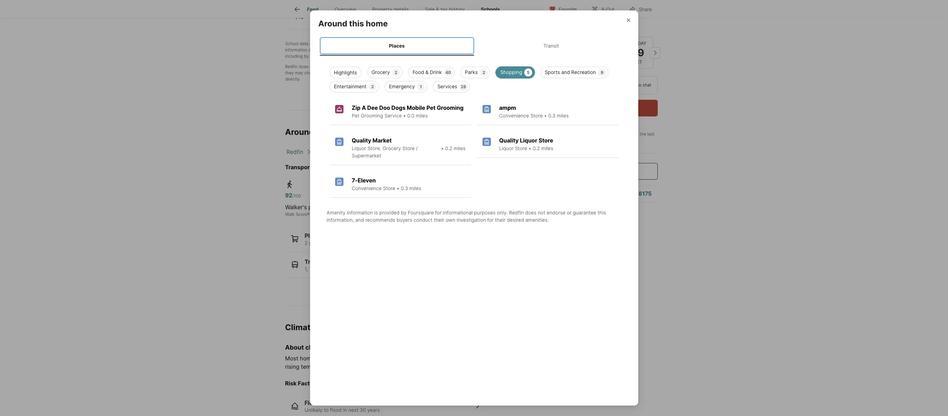 Task type: locate. For each thing, give the bounding box(es) containing it.
1 horizontal spatial in
[[636, 132, 639, 137]]

1 vertical spatial &
[[426, 69, 429, 75]]

0 vertical spatial risks
[[317, 323, 336, 333]]

1 vertical spatial tab list
[[319, 36, 630, 56]]

0 horizontal spatial may
[[295, 70, 303, 76]]

factor up the 'flood'
[[321, 400, 339, 407]]

2 ® from the left
[[383, 212, 386, 217]]

around this home
[[319, 19, 388, 29], [285, 127, 355, 137]]

(619) 374-8175 link
[[610, 190, 652, 197]]

schools down renters
[[485, 47, 500, 53]]

1 horizontal spatial 30
[[565, 138, 571, 143]]

score for bikeable
[[426, 212, 438, 217]]

investigation up service
[[407, 47, 432, 53]]

2 vertical spatial not
[[538, 210, 546, 216]]

& right the food
[[426, 69, 429, 75]]

(619)
[[610, 190, 625, 197]]

minimal
[[344, 400, 365, 407]]

own down informational
[[446, 217, 456, 223]]

1 horizontal spatial information
[[347, 210, 373, 216]]

north park
[[389, 149, 417, 156]]

0 horizontal spatial ®
[[307, 212, 310, 217]]

not up amenities.
[[538, 210, 546, 216]]

schools
[[481, 6, 500, 12]]

places inside places 2 groceries, 38 restaurants, 2 parks
[[305, 232, 323, 239]]

1 horizontal spatial &
[[436, 6, 439, 12]]

doo
[[380, 105, 390, 111]]

#1
[[390, 164, 396, 171]]

information down 49
[[347, 210, 373, 216]]

buyers inside "amenity information is provided by foursquare for informational purposes only. redfin does not endorse or guarantee this information, and recommends buyers conduct their own investigation for their desired amenities."
[[397, 217, 413, 223]]

quality inside the quality liquor store liquor store • 0.2 miles
[[500, 137, 519, 144]]

0 horizontal spatial as
[[332, 47, 337, 53]]

to inside the first step, and conduct their own investigation to determine their desired schools or school districts, including by contacting and visiting the schools themselves.
[[433, 47, 437, 53]]

0 vertical spatial 0.3
[[549, 113, 556, 119]]

tab list
[[285, 0, 514, 18], [319, 36, 630, 56]]

0 horizontal spatial desired
[[469, 47, 484, 53]]

0 horizontal spatial does
[[299, 64, 309, 69]]

is for information
[[374, 210, 378, 216]]

as right "ratings"
[[332, 47, 337, 53]]

around inside around this home element
[[319, 19, 348, 29]]

30
[[565, 138, 571, 143], [360, 408, 366, 413]]

not down redfin does not endorse or guarantee this information. at top
[[336, 70, 343, 76]]

their right 'determine'
[[459, 47, 468, 53]]

score for paradise
[[296, 212, 307, 217]]

1 horizontal spatial a
[[368, 41, 370, 46]]

not down contacting
[[310, 64, 316, 69]]

2 up dee
[[371, 84, 374, 90]]

services 28
[[438, 84, 466, 90]]

information inside "amenity information is provided by foursquare for informational purposes only. redfin does not endorse or guarantee this information, and recommends buyers conduct their own investigation for their desired amenities."
[[347, 210, 373, 216]]

is right some
[[374, 210, 378, 216]]

0 vertical spatial school
[[327, 10, 345, 17]]

tax
[[441, 6, 448, 12]]

1 horizontal spatial schools
[[485, 47, 500, 53]]

0 vertical spatial around this home
[[319, 19, 388, 29]]

north
[[389, 149, 404, 156]]

quality down ampm
[[500, 137, 519, 144]]

option
[[549, 76, 600, 94]]

liquor store, grocery store / supermarket
[[352, 146, 418, 159]]

to left 'determine'
[[433, 47, 437, 53]]

0 vertical spatial around
[[319, 19, 348, 29]]

• inside the quality liquor store liquor store • 0.2 miles
[[529, 146, 532, 151]]

&
[[436, 6, 439, 12], [426, 69, 429, 75]]

2 score from the left
[[372, 212, 383, 217]]

desired down renters
[[469, 47, 484, 53]]

1 vertical spatial places
[[305, 232, 323, 239]]

transit inside transit 1, 11, 18, 2, 215, 6
[[305, 258, 324, 265]]

north park link
[[389, 149, 417, 156]]

2 vertical spatial be
[[438, 355, 444, 362]]

feed
[[307, 6, 319, 12]]

risks
[[317, 323, 336, 333], [330, 344, 345, 351]]

transit
[[374, 204, 391, 211]]

2 horizontal spatial transit
[[544, 43, 559, 49]]

® for transit
[[383, 212, 386, 217]]

0 vertical spatial may
[[295, 70, 303, 76]]

0 horizontal spatial for
[[435, 210, 442, 216]]

are down redfin does not endorse or guarantee this information. at top
[[329, 70, 335, 76]]

conduct inside the first step, and conduct their own investigation to determine their desired schools or school districts, including by contacting and visiting the schools themselves.
[[370, 47, 386, 53]]

transit inside tab
[[544, 43, 559, 49]]

guarantee inside "amenity information is provided by foursquare for informational purposes only. redfin does not endorse or guarantee this information, and recommends buyers conduct their own investigation for their desired amenities."
[[573, 210, 597, 216]]

None button
[[554, 37, 585, 69], [588, 37, 620, 69], [622, 37, 654, 69], [554, 37, 585, 69], [588, 37, 620, 69], [622, 37, 654, 69]]

tab list containing feed
[[285, 0, 514, 18]]

list box containing grocery
[[324, 64, 625, 93]]

0 vertical spatial tab list
[[285, 0, 514, 18]]

1 horizontal spatial factor
[[321, 400, 339, 407]]

grooming down dee
[[361, 113, 383, 119]]

/100 for 92
[[293, 193, 301, 199]]

around up the redfin "link"
[[285, 127, 314, 137]]

0 vertical spatial recommends
[[431, 41, 456, 46]]

0 horizontal spatial is
[[310, 41, 313, 46]]

0 vertical spatial desired
[[469, 47, 484, 53]]

convenience inside ampm convenience store • 0.3 miles
[[500, 113, 529, 119]]

visiting
[[341, 54, 355, 59]]

1 vertical spatial is
[[374, 210, 378, 216]]

reference
[[505, 64, 524, 69]]

pet right 'mobile'
[[427, 105, 436, 111]]

0 horizontal spatial around
[[285, 127, 314, 137]]

in left last
[[636, 132, 639, 137]]

tour
[[614, 82, 623, 88]]

1 horizontal spatial not
[[336, 70, 343, 76]]

buyers
[[458, 41, 471, 46], [397, 217, 413, 223]]

pet down zip
[[352, 113, 360, 119]]

18,
[[317, 266, 323, 272]]

feed link
[[293, 5, 319, 14]]

first step, and conduct their own investigation to determine their desired schools or school districts, including by contacting and visiting the schools themselves.
[[285, 47, 538, 59]]

quality
[[352, 137, 372, 144], [500, 137, 519, 144]]

grocery down market
[[383, 146, 401, 151]]

® inside very bikeable bike score ®
[[438, 212, 440, 217]]

public,
[[313, 18, 328, 24]]

1 vertical spatial as
[[496, 64, 500, 69]]

recommends inside the , a nonprofit organization. redfin recommends buyers and renters use greatschools information and ratings as a
[[431, 41, 456, 46]]

transit down some
[[357, 212, 371, 217]]

1 vertical spatial buyers
[[397, 217, 413, 223]]

transit up 11, at the bottom left of page
[[305, 258, 324, 265]]

2 greatschools from the left
[[504, 41, 531, 46]]

endorse down contacting
[[318, 64, 334, 69]]

1 horizontal spatial quality
[[500, 137, 519, 144]]

& inside sale & tax history tab
[[436, 6, 439, 12]]

• inside zip a dee doo dogs mobile pet grooming pet grooming service • 0.0 miles
[[403, 113, 406, 119]]

- /10
[[293, 13, 304, 20]]

to down information.
[[368, 70, 372, 76]]

by inside most homes have some risk of natural disasters, and may be impacted by climate change due to rising temperatures and sea levels.
[[472, 355, 479, 362]]

/100 inside 92 /100
[[293, 193, 301, 199]]

2 horizontal spatial or
[[567, 210, 572, 216]]

tab list inside 'around this home' dialog
[[319, 36, 630, 56]]

/100 for 77
[[424, 193, 432, 199]]

conduct inside "amenity information is provided by foursquare for informational purposes only. redfin does not endorse or guarantee this information, and recommends buyers conduct their own investigation for their desired amenities."
[[414, 217, 433, 223]]

recreation
[[572, 69, 596, 75]]

some
[[333, 355, 348, 362]]

2 horizontal spatial school
[[394, 64, 408, 69]]

0 horizontal spatial not
[[310, 64, 316, 69]]

around this home dialog
[[310, 10, 639, 406]]

only.
[[497, 210, 508, 216]]

grooming
[[437, 105, 464, 111], [361, 113, 383, 119]]

1 horizontal spatial greatschools
[[504, 41, 531, 46]]

information.
[[370, 64, 393, 69]]

1 horizontal spatial grooming
[[437, 105, 464, 111]]

or inside "amenity information is provided by foursquare for informational purposes only. redfin does not endorse or guarantee this information, and recommends buyers conduct their own investigation for their desired amenities."
[[567, 210, 572, 216]]

1 horizontal spatial 0.3
[[549, 113, 556, 119]]

factor inside flood factor - minimal unlikely to flood in next 30 years
[[321, 400, 339, 407]]

transit for transit 1, 11, 18, 2, 215, 6
[[305, 258, 324, 265]]

0 vertical spatial endorse
[[318, 64, 334, 69]]

may up directly.
[[295, 70, 303, 76]]

around down alba
[[319, 19, 348, 29]]

0 vertical spatial investigation
[[407, 47, 432, 53]]

2 0.2 from the left
[[533, 146, 540, 151]]

0 vertical spatial schools
[[485, 47, 500, 53]]

1 /100 from the left
[[293, 193, 301, 199]]

1 horizontal spatial home
[[366, 19, 388, 29]]

215,
[[330, 266, 340, 272]]

they
[[285, 70, 294, 76]]

0 horizontal spatial places
[[305, 232, 323, 239]]

1 vertical spatial information
[[347, 210, 373, 216]]

0 horizontal spatial the
[[356, 54, 363, 59]]

school left the districts,
[[507, 47, 520, 53]]

redfin link
[[287, 149, 303, 156]]

30 left days
[[565, 138, 571, 143]]

2 down used
[[483, 70, 486, 75]]

1 horizontal spatial own
[[446, 217, 456, 223]]

® down paradise
[[307, 212, 310, 217]]

0 horizontal spatial transit
[[305, 258, 324, 265]]

by inside "amenity information is provided by foursquare for informational purposes only. redfin does not endorse or guarantee this information, and recommends buyers conduct their own investigation for their desired amenities."
[[401, 210, 407, 216]]

2 left to
[[395, 70, 398, 75]]

days
[[572, 138, 581, 143]]

convenience up 49 /100
[[352, 186, 382, 192]]

and right sports at right
[[562, 69, 570, 75]]

0.3 inside ampm convenience store • 0.3 miles
[[549, 113, 556, 119]]

restaurants,
[[341, 240, 368, 246]]

0.2 inside the quality liquor store liquor store • 0.2 miles
[[533, 146, 540, 151]]

is for data
[[310, 41, 313, 46]]

to inside flood factor - minimal unlikely to flood in next 30 years
[[324, 408, 329, 413]]

for right very
[[435, 210, 442, 216]]

/100 inside 77 /100
[[424, 193, 432, 199]]

x-out
[[602, 6, 615, 12]]

2 vertical spatial or
[[567, 210, 572, 216]]

be up contact
[[479, 64, 484, 69]]

miles inside ampm convenience store • 0.3 miles
[[557, 113, 569, 119]]

2 /100 from the left
[[365, 193, 374, 199]]

in
[[636, 132, 639, 137], [343, 408, 347, 413]]

transit for transit
[[544, 43, 559, 49]]

conduct down the nonprofit
[[370, 47, 386, 53]]

change left due at bottom
[[501, 355, 520, 362]]

provided for information
[[380, 210, 400, 216]]

1 vertical spatial home
[[333, 127, 355, 137]]

a
[[368, 41, 370, 46], [338, 47, 340, 53], [502, 64, 504, 69]]

renters
[[481, 41, 495, 46]]

& inside list box
[[426, 69, 429, 75]]

0 vertical spatial home
[[366, 19, 388, 29]]

change inside school service boundaries are intended to be used as a reference only; they may change and are not
[[305, 70, 319, 76]]

sunday 29 oct
[[630, 41, 647, 65]]

buyers inside the , a nonprofit organization. redfin recommends buyers and renters use greatschools information and ratings as a
[[458, 41, 471, 46]]

2 horizontal spatial ®
[[438, 212, 440, 217]]

mobile
[[407, 105, 425, 111]]

their up themselves.
[[387, 47, 396, 53]]

school for school service boundaries are intended to be used as a reference only; they may change and are not
[[394, 64, 408, 69]]

/100 for 49
[[365, 193, 374, 199]]

conduct
[[370, 47, 386, 53], [414, 217, 433, 223]]

places for places
[[389, 43, 405, 49]]

transportation
[[285, 164, 326, 171]]

school up 12
[[327, 10, 345, 17]]

2 horizontal spatial score
[[426, 212, 438, 217]]

1 horizontal spatial recommends
[[431, 41, 456, 46]]

® down transit
[[383, 212, 386, 217]]

1 vertical spatial factor
[[321, 400, 339, 407]]

3 /100 from the left
[[424, 193, 432, 199]]

years
[[368, 408, 380, 413]]

0 horizontal spatial factor
[[298, 380, 316, 387]]

san diego
[[351, 149, 377, 156]]

schools tab
[[473, 1, 508, 18]]

own down organization.
[[397, 47, 406, 53]]

2 vertical spatial school
[[394, 64, 408, 69]]

diego
[[362, 149, 377, 156]]

tab list containing places
[[319, 36, 630, 56]]

places up the groceries,
[[305, 232, 323, 239]]

overview tab
[[327, 1, 365, 18]]

2 vertical spatial the
[[640, 132, 647, 137]]

sea
[[349, 364, 359, 371]]

redfin up they
[[285, 64, 298, 69]]

/100 up very
[[424, 193, 432, 199]]

school down service
[[417, 70, 430, 76]]

recommends up 'determine'
[[431, 41, 456, 46]]

information up the including in the top of the page
[[285, 47, 308, 53]]

7-eleven convenience store • 0.3 miles
[[352, 177, 422, 192]]

service
[[409, 64, 423, 69]]

0 vertical spatial guarantee
[[340, 64, 360, 69]]

1 vertical spatial transit
[[357, 212, 371, 217]]

by inside the first step, and conduct their own investigation to determine their desired schools or school districts, including by contacting and visiting the schools themselves.
[[304, 54, 309, 59]]

be left impacted
[[438, 355, 444, 362]]

risks up about climate risks
[[317, 323, 336, 333]]

0 vertical spatial or
[[502, 47, 506, 53]]

1 quality from the left
[[352, 137, 372, 144]]

around this home down 'overview' tab in the top left of the page
[[319, 19, 388, 29]]

previous image
[[547, 47, 558, 58]]

0 horizontal spatial buyers
[[397, 217, 413, 223]]

1 vertical spatial 30
[[360, 408, 366, 413]]

0 horizontal spatial liquor
[[352, 146, 366, 151]]

0 horizontal spatial or
[[335, 64, 339, 69]]

2 for parks
[[483, 70, 486, 75]]

score inside very bikeable bike score ®
[[426, 212, 438, 217]]

does up amenities.
[[526, 210, 537, 216]]

buyers down foursquare
[[397, 217, 413, 223]]

1 vertical spatial change
[[501, 355, 520, 362]]

list box
[[324, 64, 625, 93]]

in left the next on the left of page
[[343, 408, 347, 413]]

does down the including in the top of the page
[[299, 64, 309, 69]]

endorse up amenities.
[[547, 210, 566, 216]]

1 horizontal spatial be
[[438, 355, 444, 362]]

0 vertical spatial as
[[332, 47, 337, 53]]

2 for entertainment
[[371, 84, 374, 90]]

2 horizontal spatial /100
[[424, 193, 432, 199]]

recommends down some transit transit score ®
[[366, 217, 396, 223]]

11,
[[310, 266, 315, 272]]

0 vertical spatial 30
[[565, 138, 571, 143]]

places inside tab
[[389, 43, 405, 49]]

3 score from the left
[[426, 212, 438, 217]]

- up the 'flood'
[[340, 400, 343, 407]]

/100 inside 49 /100
[[365, 193, 374, 199]]

free,
[[556, 120, 565, 125]]

to up parks on the top of the page
[[474, 64, 478, 69]]

is right 'data'
[[310, 41, 313, 46]]

1 vertical spatial schools
[[364, 54, 379, 59]]

change inside most homes have some risk of natural disasters, and may be impacted by climate change due to rising temperatures and sea levels.
[[501, 355, 520, 362]]

® inside walker's paradise walk score ®
[[307, 212, 310, 217]]

, a nonprofit organization. redfin recommends buyers and renters use greatschools information and ratings as a
[[285, 41, 531, 53]]

property details
[[373, 6, 409, 12]]

1 horizontal spatial score
[[372, 212, 383, 217]]

sale & tax history tab
[[417, 1, 473, 18]]

walk
[[285, 212, 295, 217]]

is inside "amenity information is provided by foursquare for informational purposes only. redfin does not endorse or guarantee this information, and recommends buyers conduct their own investigation for their desired amenities."
[[374, 210, 378, 216]]

provided right some
[[380, 210, 400, 216]]

®
[[307, 212, 310, 217], [383, 212, 386, 217], [438, 212, 440, 217]]

0 horizontal spatial be
[[373, 70, 378, 76]]

tour via video chat list box
[[549, 76, 658, 94]]

3 ® from the left
[[438, 212, 440, 217]]

contacting
[[310, 54, 331, 59]]

accurate.
[[379, 70, 398, 76]]

provided up "ratings"
[[314, 41, 332, 46]]

29
[[632, 47, 645, 59]]

some transit transit score ®
[[357, 204, 391, 217]]

1 vertical spatial grooming
[[361, 113, 383, 119]]

school down property
[[363, 18, 378, 24]]

0 horizontal spatial provided
[[314, 41, 332, 46]]

0 horizontal spatial investigation
[[407, 47, 432, 53]]

score inside some transit transit score ®
[[372, 212, 383, 217]]

49
[[357, 192, 365, 199]]

0 horizontal spatial conduct
[[370, 47, 386, 53]]

redfin up the first step, and conduct their own investigation to determine their desired schools or school districts, including by contacting and visiting the schools themselves.
[[417, 41, 430, 46]]

1 vertical spatial does
[[526, 210, 537, 216]]

very bikeable bike score ®
[[417, 204, 452, 217]]

for down purposes
[[488, 217, 494, 223]]

be down information.
[[373, 70, 378, 76]]

investigation down informational
[[457, 217, 486, 223]]

it's free, cancel anytime
[[549, 120, 596, 125]]

purposes
[[474, 210, 496, 216]]

1 horizontal spatial desired
[[507, 217, 524, 223]]

natural
[[367, 355, 385, 362]]

1 vertical spatial desired
[[507, 217, 524, 223]]

redfin right only.
[[509, 210, 524, 216]]

the inside the guaranteed to be accurate. to verify school enrollment eligibility, contact the school district directly.
[[489, 70, 495, 76]]

food & drink 40
[[413, 69, 451, 75]]

school down reference
[[496, 70, 509, 76]]

& for sale
[[436, 6, 439, 12]]

step,
[[350, 47, 360, 53]]

grocery
[[372, 69, 390, 75], [383, 146, 401, 151]]

• 0.2 miles
[[441, 146, 466, 151]]

by
[[333, 41, 338, 46], [304, 54, 309, 59], [401, 210, 407, 216], [472, 355, 479, 362]]

may left impacted
[[425, 355, 436, 362]]

score right bike
[[426, 212, 438, 217]]

school left 'data'
[[285, 41, 299, 46]]

to right due at bottom
[[533, 355, 538, 362]]

climate
[[306, 344, 328, 351], [480, 355, 499, 362]]

0 horizontal spatial a
[[338, 47, 340, 53]]

30 inside flood factor - minimal unlikely to flood in next 30 years
[[360, 408, 366, 413]]

are
[[448, 64, 454, 69], [329, 70, 335, 76]]

0 vertical spatial be
[[479, 64, 484, 69]]

to inside school service boundaries are intended to be used as a reference only; they may change and are not
[[474, 64, 478, 69]]

recommends inside "amenity information is provided by foursquare for informational purposes only. redfin does not endorse or guarantee this information, and recommends buyers conduct their own investigation for their desired amenities."
[[366, 217, 396, 223]]

1 horizontal spatial 0.2
[[533, 146, 540, 151]]

out
[[607, 6, 615, 12]]

and down some
[[356, 217, 364, 223]]

& for food
[[426, 69, 429, 75]]

0 vertical spatial provided
[[314, 41, 332, 46]]

school inside school service boundaries are intended to be used as a reference only; they may change and are not
[[394, 64, 408, 69]]

places for places 2 groceries, 38 restaurants, 2 parks
[[305, 232, 323, 239]]

parks
[[465, 69, 478, 75]]

tour via video chat
[[614, 82, 652, 88]]

flood
[[330, 408, 342, 413]]

2 quality from the left
[[500, 137, 519, 144]]

climate up the homes
[[306, 344, 328, 351]]

1 horizontal spatial investigation
[[457, 217, 486, 223]]

a inside school service boundaries are intended to be used as a reference only; they may change and are not
[[502, 64, 504, 69]]

score down walker's
[[296, 212, 307, 217]]

® inside some transit transit score ®
[[383, 212, 386, 217]]

and inside "amenity information is provided by foursquare for informational purposes only. redfin does not endorse or guarantee this information, and recommends buyers conduct their own investigation for their desired amenities."
[[356, 217, 364, 223]]

schools
[[485, 47, 500, 53], [364, 54, 379, 59]]

desired down only.
[[507, 217, 524, 223]]

as inside school service boundaries are intended to be used as a reference only; they may change and are not
[[496, 64, 500, 69]]

1 horizontal spatial for
[[488, 217, 494, 223]]

/100 up some
[[365, 193, 374, 199]]

quality up san diego link in the left top of the page
[[352, 137, 372, 144]]

1 ® from the left
[[307, 212, 310, 217]]

to inside most homes have some risk of natural disasters, and may be impacted by climate change due to rising temperatures and sea levels.
[[533, 355, 538, 362]]

1 vertical spatial convenience
[[352, 186, 382, 192]]

/100 up walker's
[[293, 193, 301, 199]]

1 vertical spatial be
[[373, 70, 378, 76]]

are up 40
[[448, 64, 454, 69]]

provided inside "amenity information is provided by foursquare for informational purposes only. redfin does not endorse or guarantee this information, and recommends buyers conduct their own investigation for their desired amenities."
[[380, 210, 400, 216]]

climate inside most homes have some risk of natural disasters, and may be impacted by climate change due to rising temperatures and sea levels.
[[480, 355, 499, 362]]

conduct down bike
[[414, 217, 433, 223]]

may inside school service boundaries are intended to be used as a reference only; they may change and are not
[[295, 70, 303, 76]]

factor right risk
[[298, 380, 316, 387]]

a up shopping
[[502, 64, 504, 69]]

1 horizontal spatial school
[[327, 10, 345, 17]]

home inside dialog
[[366, 19, 388, 29]]

the
[[356, 54, 363, 59], [489, 70, 495, 76], [640, 132, 647, 137]]

favorite
[[559, 6, 577, 12]]

1 0.2 from the left
[[445, 146, 453, 151]]

2 horizontal spatial be
[[479, 64, 484, 69]]

1 horizontal spatial endorse
[[547, 210, 566, 216]]

buyers up 'determine'
[[458, 41, 471, 46]]

quality for quality market
[[352, 137, 372, 144]]

as inside the , a nonprofit organization. redfin recommends buyers and renters use greatschools information and ratings as a
[[332, 47, 337, 53]]

grooming down services 28 on the top of page
[[437, 105, 464, 111]]

own inside "amenity information is provided by foursquare for informational purposes only. redfin does not endorse or guarantee this information, and recommends buyers conduct their own investigation for their desired amenities."
[[446, 217, 456, 223]]

0 vertical spatial buyers
[[458, 41, 471, 46]]

park
[[405, 149, 417, 156]]

0 horizontal spatial climate
[[306, 344, 328, 351]]

liquor inside liquor store, grocery store / supermarket
[[352, 146, 366, 151]]

1 horizontal spatial may
[[425, 355, 436, 362]]

school up to
[[394, 64, 408, 69]]

the down used
[[489, 70, 495, 76]]

/10
[[296, 13, 304, 20]]

a left first
[[338, 47, 340, 53]]

information
[[285, 47, 308, 53], [347, 210, 373, 216]]

1 score from the left
[[296, 212, 307, 217]]

schools down ,
[[364, 54, 379, 59]]

convenience down ampm
[[500, 113, 529, 119]]

convenience inside 7-eleven convenience store • 0.3 miles
[[352, 186, 382, 192]]

and up redfin does not endorse or guarantee this information. at top
[[332, 54, 340, 59]]

score inside walker's paradise walk score ®
[[296, 212, 307, 217]]



Task type: describe. For each thing, give the bounding box(es) containing it.
intended
[[455, 64, 473, 69]]

0 horizontal spatial guarantee
[[340, 64, 360, 69]]

® for paradise
[[307, 212, 310, 217]]

92
[[285, 192, 293, 199]]

property
[[373, 6, 393, 12]]

0 horizontal spatial schools
[[364, 54, 379, 59]]

about
[[285, 344, 304, 351]]

30 inside the in the last 30 days
[[565, 138, 571, 143]]

store inside liquor store, grocery store / supermarket
[[403, 146, 415, 151]]

x-
[[602, 6, 607, 12]]

1-
[[330, 18, 334, 24]]

1 vertical spatial a
[[338, 47, 340, 53]]

score for transit
[[372, 212, 383, 217]]

store,
[[368, 146, 381, 151]]

• inside ampm convenience store • 0.3 miles
[[545, 113, 547, 119]]

next image
[[650, 47, 661, 58]]

use
[[496, 41, 503, 46]]

1 vertical spatial around
[[285, 127, 314, 137]]

2 for grocery
[[395, 70, 398, 75]]

does inside "amenity information is provided by foursquare for informational purposes only. redfin does not endorse or guarantee this information, and recommends buyers conduct their own investigation for their desired amenities."
[[526, 210, 537, 216]]

desired inside the first step, and conduct their own investigation to determine their desired schools or school districts, including by contacting and visiting the schools themselves.
[[469, 47, 484, 53]]

organization.
[[390, 41, 416, 46]]

grocery inside list box
[[372, 69, 390, 75]]

risk
[[285, 380, 297, 387]]

redfin up transportation
[[287, 149, 303, 156]]

miles inside 7-eleven convenience store • 0.3 miles
[[410, 186, 422, 192]]

and inside school service boundaries are intended to be used as a reference only; they may change and are not
[[320, 70, 328, 76]]

places tab
[[320, 37, 474, 54]]

2 left the groceries,
[[305, 240, 308, 246]]

favorite button
[[543, 2, 583, 16]]

school inside the first step, and conduct their own investigation to determine their desired schools or school districts, including by contacting and visiting the schools themselves.
[[507, 47, 520, 53]]

property details tab
[[365, 1, 417, 18]]

0.3 inside 7-eleven convenience store • 0.3 miles
[[401, 186, 408, 192]]

quality for quality liquor store liquor store • 0.2 miles
[[500, 137, 519, 144]]

provided for data
[[314, 41, 332, 46]]

their down only.
[[495, 217, 506, 223]]

40
[[446, 70, 451, 75]]

redfin inside "amenity information is provided by foursquare for informational purposes only. redfin does not endorse or guarantee this information, and recommends buyers conduct their own investigation for their desired amenities."
[[509, 210, 524, 216]]

foursquare
[[408, 210, 434, 216]]

(619) 374-8175
[[610, 190, 652, 197]]

2 horizontal spatial liquor
[[520, 137, 538, 144]]

zip
[[352, 105, 361, 111]]

list box inside 'around this home' dialog
[[324, 64, 625, 93]]

1 horizontal spatial liquor
[[500, 146, 514, 151]]

market
[[373, 137, 392, 144]]

investigation inside "amenity information is provided by foursquare for informational purposes only. redfin does not endorse or guarantee this information, and recommends buyers conduct their own investigation for their desired amenities."
[[457, 217, 486, 223]]

0 horizontal spatial -
[[293, 13, 296, 20]]

0 vertical spatial grooming
[[437, 105, 464, 111]]

in inside the in the last 30 days
[[636, 132, 639, 137]]

san diego link
[[351, 149, 377, 156]]

and down ,
[[361, 47, 369, 53]]

school service boundaries are intended to be used as a reference only; they may change and are not
[[285, 64, 535, 76]]

informational
[[443, 210, 473, 216]]

0 horizontal spatial endorse
[[318, 64, 334, 69]]

change for due
[[501, 355, 520, 362]]

28
[[461, 84, 466, 90]]

the inside the first step, and conduct their own investigation to determine their desired schools or school districts, including by contacting and visiting the schools themselves.
[[356, 54, 363, 59]]

investigation inside the first step, and conduct their own investigation to determine their desired schools or school districts, including by contacting and visiting the schools themselves.
[[407, 47, 432, 53]]

be inside most homes have some risk of natural disasters, and may be impacted by climate change due to rising temperatures and sea levels.
[[438, 355, 444, 362]]

paradise
[[309, 204, 331, 211]]

and up contacting
[[309, 47, 316, 53]]

to inside the guaranteed to be accurate. to verify school enrollment eligibility, contact the school district directly.
[[368, 70, 372, 76]]

overview
[[335, 6, 357, 12]]

1 horizontal spatial are
[[448, 64, 454, 69]]

service
[[385, 113, 402, 119]]

amenity
[[327, 210, 346, 216]]

6
[[341, 266, 344, 272]]

around this home inside dialog
[[319, 19, 388, 29]]

services
[[438, 84, 458, 90]]

77 /100
[[417, 192, 432, 199]]

in inside flood factor - minimal unlikely to flood in next 30 years
[[343, 408, 347, 413]]

school for school data is provided by greatschools
[[285, 41, 299, 46]]

0.6mi
[[383, 18, 396, 24]]

information inside the , a nonprofit organization. redfin recommends buyers and renters use greatschools information and ratings as a
[[285, 47, 308, 53]]

dee
[[368, 105, 378, 111]]

walker's paradise walk score ®
[[285, 204, 331, 217]]

amenity information is provided by foursquare for informational purposes only. redfin does not endorse or guarantee this information, and recommends buyers conduct their own investigation for their desired amenities.
[[327, 210, 607, 223]]

climate
[[285, 323, 315, 333]]

0 vertical spatial for
[[435, 210, 442, 216]]

endorse inside "amenity information is provided by foursquare for informational purposes only. redfin does not endorse or guarantee this information, and recommends buyers conduct their own investigation for their desired amenities."
[[547, 210, 566, 216]]

not inside "amenity information is provided by foursquare for informational purposes only. redfin does not endorse or guarantee this information, and recommends buyers conduct their own investigation for their desired amenities."
[[538, 210, 546, 216]]

drink
[[430, 69, 442, 75]]

factor for risk
[[298, 380, 316, 387]]

due
[[522, 355, 532, 362]]

0 horizontal spatial home
[[333, 127, 355, 137]]

or inside the first step, and conduct their own investigation to determine their desired schools or school districts, including by contacting and visiting the schools themselves.
[[502, 47, 506, 53]]

2 left the parks
[[370, 240, 373, 246]]

store inside ampm convenience store • 0.3 miles
[[531, 113, 543, 119]]

5
[[527, 70, 530, 75]]

levels.
[[360, 364, 377, 371]]

• inside 7-eleven convenience store • 0.3 miles
[[397, 186, 400, 192]]

transit inside some transit transit score ®
[[357, 212, 371, 217]]

most
[[285, 355, 299, 362]]

4503
[[341, 164, 356, 171]]

quality market
[[352, 137, 392, 144]]

determine
[[438, 47, 458, 53]]

1 vertical spatial around this home
[[285, 127, 355, 137]]

store inside 7-eleven convenience store • 0.3 miles
[[383, 186, 396, 192]]

sale
[[425, 6, 435, 12]]

and right disasters, on the bottom of the page
[[414, 355, 424, 362]]

0 horizontal spatial are
[[329, 70, 335, 76]]

school inside alba school public, 1-12 • nearby school • 0.6mi
[[327, 10, 345, 17]]

own inside the first step, and conduct their own investigation to determine their desired schools or school districts, including by contacting and visiting the schools themselves.
[[397, 47, 406, 53]]

flood
[[305, 400, 320, 407]]

disasters,
[[387, 355, 412, 362]]

alba
[[313, 10, 325, 17]]

school inside alba school public, 1-12 • nearby school • 0.6mi
[[363, 18, 378, 24]]

risk
[[349, 355, 359, 362]]

the inside the in the last 30 days
[[640, 132, 647, 137]]

enrollment
[[431, 70, 452, 76]]

their down very bikeable bike score ®
[[434, 217, 445, 223]]

1 greatschools from the left
[[339, 41, 365, 46]]

miles inside zip a dee doo dogs mobile pet grooming pet grooming service • 0.0 miles
[[416, 113, 428, 119]]

details
[[394, 6, 409, 12]]

zip a dee doo dogs mobile pet grooming pet grooming service • 0.0 miles
[[352, 105, 464, 119]]

sunday
[[630, 41, 647, 46]]

® for bikeable
[[438, 212, 440, 217]]

change for and
[[305, 70, 319, 76]]

factor for flood
[[321, 400, 339, 407]]

be inside school service boundaries are intended to be used as a reference only; they may change and are not
[[479, 64, 484, 69]]

used
[[485, 64, 495, 69]]

desired inside "amenity information is provided by foursquare for informational purposes only. redfin does not endorse or guarantee this information, and recommends buyers conduct their own investigation for their desired amenities."
[[507, 217, 524, 223]]

nearby
[[345, 18, 361, 24]]

1 vertical spatial risks
[[330, 344, 345, 351]]

transit tab
[[474, 37, 629, 54]]

374-
[[626, 190, 639, 197]]

guaranteed
[[344, 70, 367, 76]]

transportation near 4503 hamilton st #1
[[285, 164, 396, 171]]

1 vertical spatial pet
[[352, 113, 360, 119]]

may inside most homes have some risk of natural disasters, and may be impacted by climate change due to rising temperatures and sea levels.
[[425, 355, 436, 362]]

around this home element
[[319, 10, 396, 29]]

and down the some
[[338, 364, 348, 371]]

of
[[360, 355, 365, 362]]

grocery inside liquor store, grocery store / supermarket
[[383, 146, 401, 151]]

entertainment
[[334, 84, 367, 90]]

- inside flood factor - minimal unlikely to flood in next 30 years
[[340, 400, 343, 407]]

san
[[351, 149, 361, 156]]

information,
[[327, 217, 354, 223]]

miles inside the quality liquor store liquor store • 0.2 miles
[[542, 146, 554, 151]]

this inside "amenity information is provided by foursquare for informational purposes only. redfin does not endorse or guarantee this information, and recommends buyers conduct their own investigation for their desired amenities."
[[598, 210, 607, 216]]

to
[[399, 70, 404, 76]]

via
[[624, 82, 630, 88]]

not inside school service boundaries are intended to be used as a reference only; they may change and are not
[[336, 70, 343, 76]]

emergency
[[389, 84, 415, 90]]

transit 1, 11, 18, 2, 215, 6
[[305, 258, 344, 272]]

and left renters
[[472, 41, 480, 46]]

0 vertical spatial does
[[299, 64, 309, 69]]

1 horizontal spatial pet
[[427, 105, 436, 111]]

greatschools inside the , a nonprofit organization. redfin recommends buyers and renters use greatschools information and ratings as a
[[504, 41, 531, 46]]

places 2 groceries, 38 restaurants, 2 parks
[[305, 232, 387, 246]]

district
[[511, 70, 524, 76]]

next
[[349, 408, 359, 413]]

1
[[420, 84, 422, 90]]

0 vertical spatial not
[[310, 64, 316, 69]]

be inside the guaranteed to be accurate. to verify school enrollment eligibility, contact the school district directly.
[[373, 70, 378, 76]]

redfin inside the , a nonprofit organization. redfin recommends buyers and renters use greatschools information and ratings as a
[[417, 41, 430, 46]]

alba school public, 1-12 • nearby school • 0.6mi
[[313, 10, 396, 24]]

amenities.
[[526, 217, 549, 223]]

eligibility,
[[453, 70, 471, 76]]



Task type: vqa. For each thing, say whether or not it's contained in the screenshot.
Floor inside button
no



